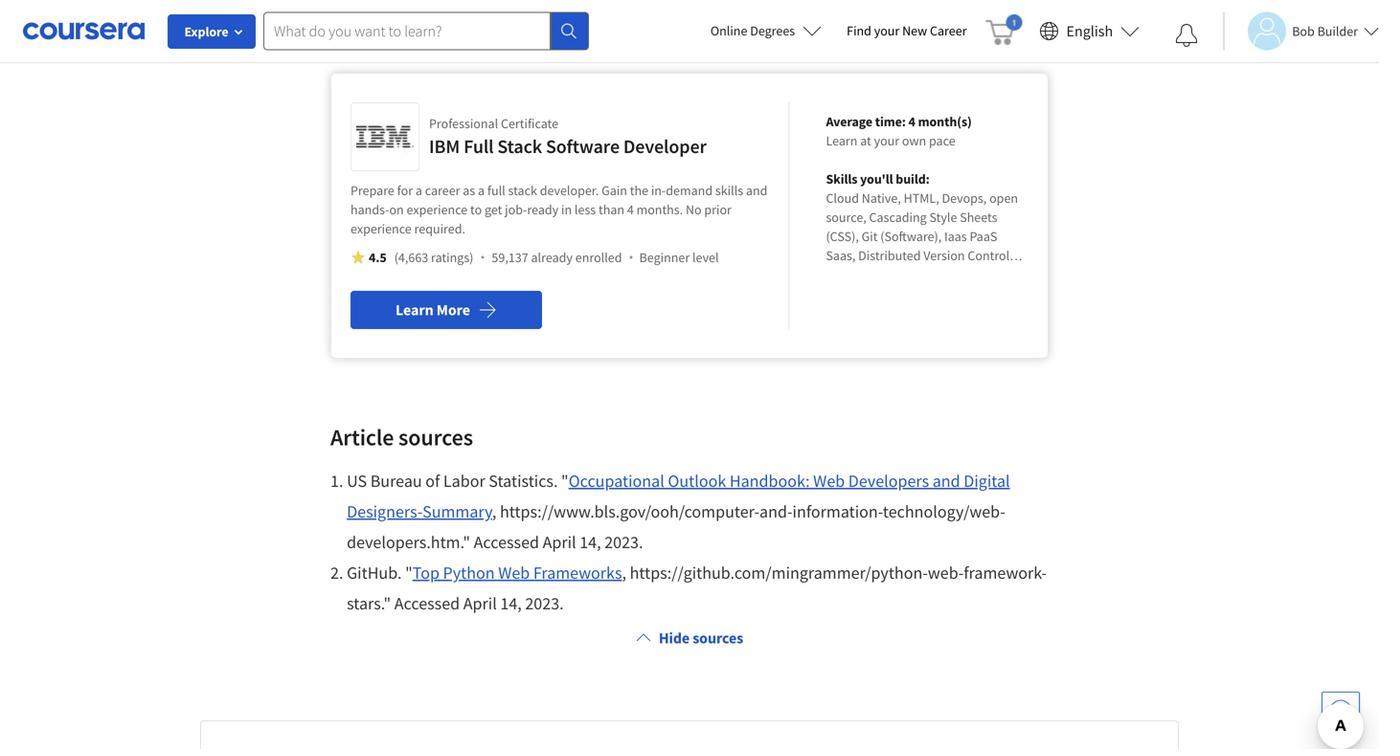 Task type: vqa. For each thing, say whether or not it's contained in the screenshot.
the hands-
yes



Task type: describe. For each thing, give the bounding box(es) containing it.
demand
[[666, 182, 713, 199]]

framework-
[[964, 563, 1047, 584]]

coursera image
[[23, 16, 145, 46]]

frameworks
[[533, 563, 622, 584]]

certificate
[[501, 115, 558, 132]]

occupational outlook handbook: web developers and digital designers-summary link
[[347, 471, 1010, 523]]

april inside the , https://www.bls.gov/ooh/computer-and-information-technology/web- developers.htm." accessed april 14, 2023.
[[543, 532, 576, 554]]

required.
[[414, 220, 465, 238]]

4 inside prepare for a career as a full stack developer. gain the in-demand skills and hands-on experience to get job-ready in less than 4 months. no prior experience required.
[[627, 201, 634, 218]]

accessed inside the , https://www.bls.gov/ooh/computer-and-information-technology/web- developers.htm." accessed april 14, 2023.
[[474, 532, 539, 554]]

, for https://github.com/mingrammer/python-
[[622, 563, 626, 584]]

, for https://www.bls.gov/ooh/computer-
[[492, 501, 496, 523]]

2 a from the left
[[478, 182, 485, 199]]

hide sources
[[659, 629, 743, 648]]

information-
[[793, 501, 883, 523]]

beginner
[[639, 249, 690, 266]]

us
[[347, 471, 367, 492]]

enrolled
[[575, 249, 622, 266]]

learn more button
[[351, 291, 542, 329]]

What do you want to learn? text field
[[263, 12, 551, 50]]

web-
[[928, 563, 964, 584]]

on
[[389, 201, 404, 218]]

occupational
[[569, 471, 664, 492]]

article sources
[[330, 423, 473, 452]]

at
[[860, 132, 871, 149]]

than
[[599, 201, 624, 218]]

less
[[575, 201, 596, 218]]

0 horizontal spatial "
[[405, 563, 413, 584]]

find your new career link
[[837, 19, 976, 43]]

in
[[561, 201, 572, 218]]

outlook
[[668, 471, 726, 492]]

developer.
[[540, 182, 599, 199]]

skills you'll build:
[[826, 170, 930, 188]]

skills
[[715, 182, 743, 199]]

us bureau of labor statistics. "
[[347, 471, 569, 492]]

bureau
[[370, 471, 422, 492]]

digital
[[964, 471, 1010, 492]]

59,137
[[492, 249, 528, 266]]

top python web frameworks link
[[413, 563, 622, 584]]

list item containing 2
[[330, 558, 1049, 620]]

in-
[[651, 182, 666, 199]]

ibm image
[[356, 108, 414, 166]]

pace
[[929, 132, 955, 149]]

for
[[397, 182, 413, 199]]

list item containing 1
[[330, 466, 1049, 558]]

of
[[426, 471, 440, 492]]

1 a from the left
[[416, 182, 422, 199]]

, https://github.com/mingrammer/python-web-framework- stars." accessed april 14, 2023.
[[347, 563, 1047, 615]]

stars."
[[347, 593, 391, 615]]

professional
[[429, 115, 498, 132]]

and-
[[760, 501, 793, 523]]

you'll
[[860, 170, 893, 188]]

career
[[930, 22, 967, 39]]

job-
[[505, 201, 527, 218]]

get
[[485, 201, 502, 218]]

statistics.
[[489, 471, 558, 492]]

online degrees
[[710, 22, 795, 39]]

month(s)
[[918, 113, 972, 130]]

1 your from the top
[[874, 22, 900, 39]]

explore
[[184, 23, 228, 40]]

and inside prepare for a career as a full stack developer. gain the in-demand skills and hands-on experience to get job-ready in less than 4 months. no prior experience required.
[[746, 182, 768, 199]]

sources for article sources
[[398, 423, 473, 452]]

59,137 already enrolled
[[492, 249, 622, 266]]

help center image
[[1329, 700, 1352, 723]]

python
[[443, 563, 495, 584]]

stack
[[497, 135, 542, 158]]

more
[[436, 301, 470, 320]]

learn more
[[396, 301, 470, 320]]

prepare for a career as a full stack developer. gain the in-demand skills and hands-on experience to get job-ready in less than 4 months. no prior experience required.
[[351, 182, 768, 238]]

14, inside the , https://github.com/mingrammer/python-web-framework- stars." accessed april 14, 2023.
[[500, 593, 522, 615]]

sources for hide sources
[[693, 629, 743, 648]]

github. " top python web frameworks
[[347, 563, 622, 584]]



Task type: locate. For each thing, give the bounding box(es) containing it.
0 vertical spatial your
[[874, 22, 900, 39]]

0 vertical spatial web
[[813, 471, 845, 492]]

skills
[[826, 170, 858, 188]]

average
[[826, 113, 873, 130]]

experience down hands-
[[351, 220, 412, 238]]

beginner level
[[639, 249, 719, 266]]

labor
[[443, 471, 485, 492]]

online
[[710, 22, 747, 39]]

sources up of in the bottom left of the page
[[398, 423, 473, 452]]

, inside the , https://github.com/mingrammer/python-web-framework- stars." accessed april 14, 2023.
[[622, 563, 626, 584]]

occupational outlook handbook: web developers and digital designers-summary
[[347, 471, 1010, 523]]

1 horizontal spatial ,
[[622, 563, 626, 584]]

sources inside dropdown button
[[693, 629, 743, 648]]

list
[[330, 466, 1049, 620]]

experience up required.
[[407, 201, 468, 218]]

ibm
[[429, 135, 460, 158]]

2023. down https://www.bls.gov/ooh/computer-
[[605, 532, 643, 554]]

hide sources button
[[628, 620, 751, 658]]

april down github. " top python web frameworks
[[463, 593, 497, 615]]

. left us
[[339, 471, 343, 492]]

. for 1
[[339, 471, 343, 492]]

"
[[561, 471, 569, 492], [405, 563, 413, 584]]

1 horizontal spatial 4
[[908, 113, 915, 130]]

1 vertical spatial accessed
[[394, 593, 460, 615]]

build:
[[896, 170, 930, 188]]

0 horizontal spatial accessed
[[394, 593, 460, 615]]

0 horizontal spatial a
[[416, 182, 422, 199]]

4 up 'own'
[[908, 113, 915, 130]]

learn down average
[[826, 132, 858, 149]]

web right python
[[498, 563, 530, 584]]

0 vertical spatial 2023.
[[605, 532, 643, 554]]

1 .
[[330, 471, 347, 492]]

1 horizontal spatial 2023.
[[605, 532, 643, 554]]

learn
[[826, 132, 858, 149], [396, 301, 434, 320]]

1 vertical spatial .
[[339, 563, 343, 584]]

0 vertical spatial 14,
[[580, 532, 601, 554]]

1 vertical spatial 4
[[627, 201, 634, 218]]

a right as at the left top of page
[[478, 182, 485, 199]]

14, inside the , https://www.bls.gov/ooh/computer-and-information-technology/web- developers.htm." accessed april 14, 2023.
[[580, 532, 601, 554]]

developers.htm."
[[347, 532, 470, 554]]

1 vertical spatial and
[[933, 471, 960, 492]]

1 vertical spatial ,
[[622, 563, 626, 584]]

as
[[463, 182, 475, 199]]

1 vertical spatial your
[[874, 132, 899, 149]]

0 vertical spatial "
[[561, 471, 569, 492]]

1 horizontal spatial april
[[543, 532, 576, 554]]

stack
[[508, 182, 537, 199]]

4.5
[[369, 249, 387, 266]]

1 vertical spatial 2023.
[[525, 593, 564, 615]]

1 vertical spatial 14,
[[500, 593, 522, 615]]

0 horizontal spatial web
[[498, 563, 530, 584]]

0 horizontal spatial 2023.
[[525, 593, 564, 615]]

web inside the occupational outlook handbook: web developers and digital designers-summary
[[813, 471, 845, 492]]

0 vertical spatial april
[[543, 532, 576, 554]]

https://github.com/mingrammer/python-
[[630, 563, 928, 584]]

14, up the frameworks at bottom
[[580, 532, 601, 554]]

handbook:
[[730, 471, 810, 492]]

2 your from the top
[[874, 132, 899, 149]]

your down time:
[[874, 132, 899, 149]]

april
[[543, 532, 576, 554], [463, 593, 497, 615]]

0 horizontal spatial learn
[[396, 301, 434, 320]]

full
[[487, 182, 505, 199]]

level
[[692, 249, 719, 266]]

the
[[630, 182, 648, 199]]

april inside the , https://github.com/mingrammer/python-web-framework- stars." accessed april 14, 2023.
[[463, 593, 497, 615]]

1 horizontal spatial "
[[561, 471, 569, 492]]

2 list item from the top
[[330, 558, 1049, 620]]

4 right than
[[627, 201, 634, 218]]

article
[[330, 423, 394, 452]]

degrees
[[750, 22, 795, 39]]

1 horizontal spatial web
[[813, 471, 845, 492]]

(4,663
[[394, 249, 428, 266]]

prior
[[704, 201, 732, 218]]

, down statistics.
[[492, 501, 496, 523]]

bob
[[1292, 23, 1315, 40]]

2 .
[[330, 563, 347, 584]]

hands-
[[351, 201, 389, 218]]

" down developers.htm."
[[405, 563, 413, 584]]

2023. inside the , https://www.bls.gov/ooh/computer-and-information-technology/web- developers.htm." accessed april 14, 2023.
[[605, 532, 643, 554]]

list item
[[330, 466, 1049, 558], [330, 558, 1049, 620]]

, inside the , https://www.bls.gov/ooh/computer-and-information-technology/web- developers.htm." accessed april 14, 2023.
[[492, 501, 496, 523]]

a right "for"
[[416, 182, 422, 199]]

online degrees button
[[695, 10, 837, 52]]

professional certificate ibm full stack software developer
[[429, 115, 707, 158]]

and right skills
[[746, 182, 768, 199]]

developers
[[848, 471, 929, 492]]

2023. down top python web frameworks link
[[525, 593, 564, 615]]

top
[[413, 563, 440, 584]]

software
[[546, 135, 620, 158]]

2
[[330, 563, 339, 584]]

4 inside 'average time: 4 month(s) learn at your own pace'
[[908, 113, 915, 130]]

" right statistics.
[[561, 471, 569, 492]]

gain
[[602, 182, 627, 199]]

no
[[686, 201, 702, 218]]

list containing 1
[[330, 466, 1049, 620]]

learn inside button
[[396, 301, 434, 320]]

4
[[908, 113, 915, 130], [627, 201, 634, 218]]

web
[[813, 471, 845, 492], [498, 563, 530, 584]]

0 horizontal spatial 4
[[627, 201, 634, 218]]

ready
[[527, 201, 559, 218]]

0 vertical spatial 4
[[908, 113, 915, 130]]

2 . from the top
[[339, 563, 343, 584]]

1 horizontal spatial learn
[[826, 132, 858, 149]]

developer
[[623, 135, 707, 158]]

english button
[[1032, 0, 1148, 62]]

experience
[[407, 201, 468, 218], [351, 220, 412, 238]]

0 horizontal spatial april
[[463, 593, 497, 615]]

sources
[[398, 423, 473, 452], [693, 629, 743, 648]]

1 vertical spatial "
[[405, 563, 413, 584]]

find
[[847, 22, 871, 39]]

explore button
[[168, 14, 256, 49]]

english
[[1066, 22, 1113, 41]]

None search field
[[263, 12, 589, 50]]

0 vertical spatial ,
[[492, 501, 496, 523]]

bob builder button
[[1223, 12, 1379, 50]]

1 vertical spatial learn
[[396, 301, 434, 320]]

shopping cart: 1 item image
[[986, 14, 1022, 45]]

1 . from the top
[[339, 471, 343, 492]]

and inside the occupational outlook handbook: web developers and digital designers-summary
[[933, 471, 960, 492]]

designers-
[[347, 501, 422, 523]]

0 vertical spatial accessed
[[474, 532, 539, 554]]

builder
[[1317, 23, 1358, 40]]

1 vertical spatial experience
[[351, 220, 412, 238]]

months.
[[636, 201, 683, 218]]

find your new career
[[847, 22, 967, 39]]

accessed down "top"
[[394, 593, 460, 615]]

2023. inside the , https://github.com/mingrammer/python-web-framework- stars." accessed april 14, 2023.
[[525, 593, 564, 615]]

summary
[[422, 501, 492, 523]]

0 horizontal spatial and
[[746, 182, 768, 199]]

https://www.bls.gov/ooh/computer-
[[500, 501, 760, 523]]

0 vertical spatial learn
[[826, 132, 858, 149]]

0 vertical spatial .
[[339, 471, 343, 492]]

0 vertical spatial sources
[[398, 423, 473, 452]]

0 horizontal spatial 14,
[[500, 593, 522, 615]]

1 list item from the top
[[330, 466, 1049, 558]]

.
[[339, 471, 343, 492], [339, 563, 343, 584]]

hide
[[659, 629, 690, 648]]

0 horizontal spatial sources
[[398, 423, 473, 452]]

your inside 'average time: 4 month(s) learn at your own pace'
[[874, 132, 899, 149]]

github.
[[347, 563, 402, 584]]

, down https://www.bls.gov/ooh/computer-
[[622, 563, 626, 584]]

accessed inside the , https://github.com/mingrammer/python-web-framework- stars." accessed april 14, 2023.
[[394, 593, 460, 615]]

already
[[531, 249, 573, 266]]

0 vertical spatial experience
[[407, 201, 468, 218]]

your right find
[[874, 22, 900, 39]]

. left github.
[[339, 563, 343, 584]]

1 horizontal spatial and
[[933, 471, 960, 492]]

1 horizontal spatial 14,
[[580, 532, 601, 554]]

0 horizontal spatial ,
[[492, 501, 496, 523]]

and up technology/web-
[[933, 471, 960, 492]]

april up the frameworks at bottom
[[543, 532, 576, 554]]

learn inside 'average time: 4 month(s) learn at your own pace'
[[826, 132, 858, 149]]

accessed up top python web frameworks link
[[474, 532, 539, 554]]

career
[[425, 182, 460, 199]]

show notifications image
[[1175, 24, 1198, 47]]

2023.
[[605, 532, 643, 554], [525, 593, 564, 615]]

14, down top python web frameworks link
[[500, 593, 522, 615]]

full
[[464, 135, 494, 158]]

average time: 4 month(s) learn at your own pace
[[826, 113, 972, 149]]

own
[[902, 132, 926, 149]]

1 horizontal spatial sources
[[693, 629, 743, 648]]

learn left more
[[396, 301, 434, 320]]

1 vertical spatial april
[[463, 593, 497, 615]]

1 vertical spatial web
[[498, 563, 530, 584]]

ratings)
[[431, 249, 474, 266]]

1 horizontal spatial accessed
[[474, 532, 539, 554]]

web up information-
[[813, 471, 845, 492]]

1 horizontal spatial a
[[478, 182, 485, 199]]

to
[[470, 201, 482, 218]]

new
[[902, 22, 927, 39]]

bob builder
[[1292, 23, 1358, 40]]

sources right the hide
[[693, 629, 743, 648]]

. for 2
[[339, 563, 343, 584]]

1 vertical spatial sources
[[693, 629, 743, 648]]

, https://www.bls.gov/ooh/computer-and-information-technology/web- developers.htm." accessed april 14, 2023.
[[347, 501, 1005, 554]]

and
[[746, 182, 768, 199], [933, 471, 960, 492]]

0 vertical spatial and
[[746, 182, 768, 199]]



